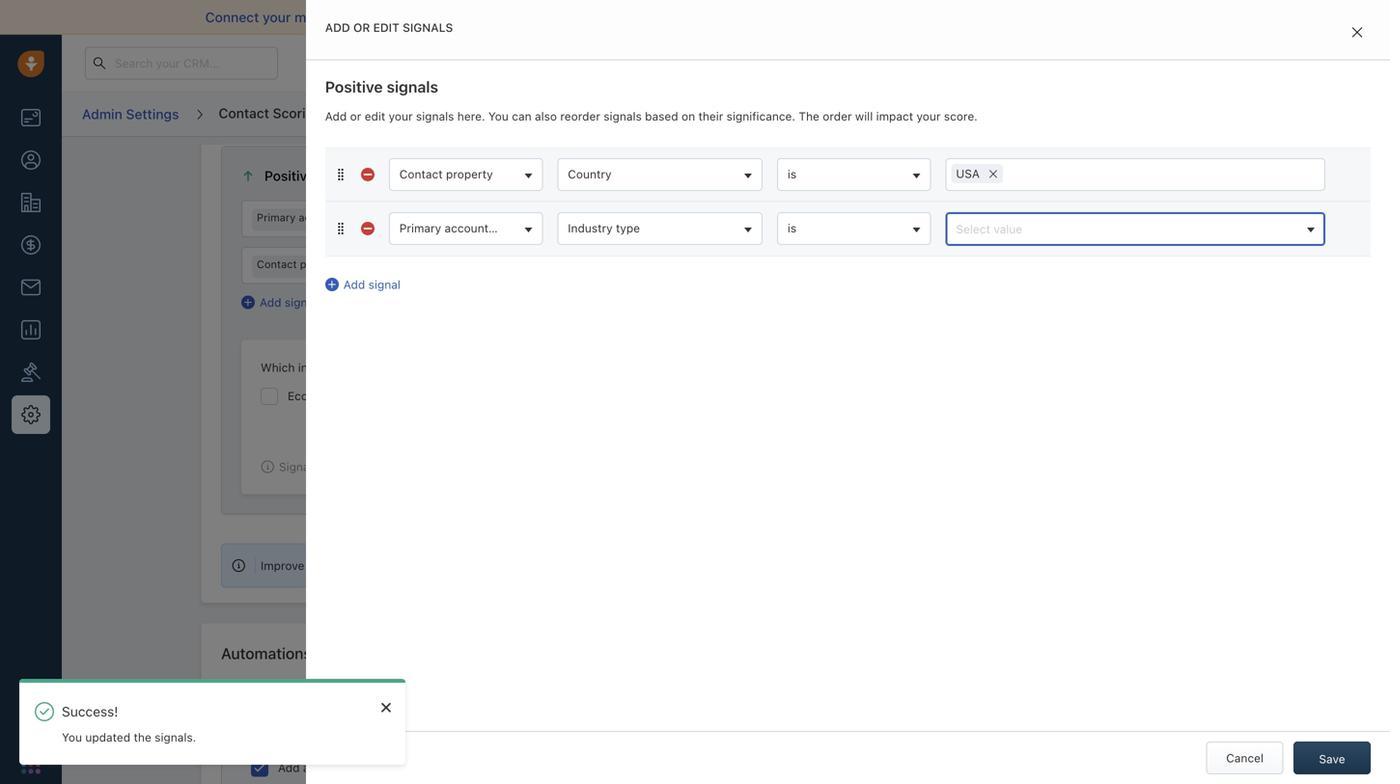 Task type: locate. For each thing, give the bounding box(es) containing it.
1 is button from the top
[[777, 158, 931, 191]]

0 vertical spatial edit
[[373, 21, 399, 34]]

industry inside 'button'
[[568, 222, 613, 235]]

type for industry type
[[616, 222, 640, 235]]

0 vertical spatial to
[[347, 9, 360, 25]]

1 vertical spatial positive signals
[[265, 168, 363, 184]]

the
[[308, 559, 325, 573], [134, 731, 151, 745]]

1 vertical spatial on
[[363, 645, 381, 663]]

add right scoring at the top of the page
[[325, 109, 347, 123]]

0 horizontal spatial country
[[369, 258, 412, 272]]

1 vertical spatial add signal
[[343, 278, 401, 292]]

2 vertical spatial contact
[[257, 258, 297, 271]]

Search your CRM... text field
[[85, 47, 278, 80]]

based up greater
[[315, 645, 359, 663]]

2 horizontal spatial signal
[[971, 202, 1003, 216]]

settings
[[126, 106, 179, 122]]

0 horizontal spatial usa
[[431, 258, 456, 272]]

signals right reorder
[[604, 109, 642, 123]]

score up close image
[[385, 645, 425, 663]]

signal for add signal link in the × dialog
[[368, 278, 401, 292]]

is button for country
[[777, 158, 931, 191]]

1 vertical spatial or
[[350, 109, 361, 123]]

you
[[488, 109, 509, 123], [62, 731, 82, 745]]

1 vertical spatial edit
[[365, 109, 385, 123]]

add signal link up which
[[241, 294, 317, 311]]

edit
[[373, 21, 399, 34], [365, 109, 385, 123]]

on
[[682, 109, 695, 123], [363, 645, 381, 663]]

cancel
[[1226, 752, 1264, 766]]

impact
[[876, 109, 913, 123]]

1 horizontal spatial country
[[568, 168, 612, 181]]

add down usa ×
[[946, 202, 968, 216]]

1 vertical spatial usa
[[431, 258, 456, 272]]

a
[[303, 762, 309, 775]]

0 vertical spatial is button
[[777, 158, 931, 191]]

country
[[568, 168, 612, 181], [369, 258, 412, 272]]

based left their
[[645, 109, 678, 123]]

add signal link down country is usa
[[325, 276, 401, 294]]

positive
[[325, 78, 383, 96], [265, 168, 315, 184]]

add signal down country is usa
[[343, 278, 401, 292]]

positive signals
[[325, 78, 438, 96], [265, 168, 363, 184]]

2 vertical spatial add signal
[[260, 296, 317, 310]]

you right the here.
[[488, 109, 509, 123]]

1 horizontal spatial signals.
[[876, 202, 918, 215]]

1 vertical spatial country
[[369, 258, 412, 272]]

or right mailbox
[[353, 21, 370, 34]]

properties image
[[21, 363, 41, 382]]

days
[[976, 56, 1000, 69]]

industry type
[[568, 222, 640, 235]]

suggested
[[756, 258, 815, 271]]

1 horizontal spatial add signal link
[[325, 276, 401, 294]]

contact
[[219, 105, 269, 121], [399, 168, 443, 181], [257, 258, 297, 271]]

type down country button
[[616, 222, 640, 235]]

type down contact property button
[[459, 212, 483, 225]]

contacts
[[400, 361, 447, 375]]

1 vertical spatial to
[[373, 762, 384, 775]]

None number field
[[404, 696, 462, 728]]

1 horizontal spatial primary
[[399, 222, 441, 235]]

is button up any
[[777, 158, 931, 191]]

than
[[366, 704, 395, 720]]

edit right scoring at the top of the page
[[365, 109, 385, 123]]

is down primary account property button
[[417, 258, 426, 272]]

0 horizontal spatial on
[[363, 645, 381, 663]]

industries
[[298, 361, 352, 375]]

to left buy
[[373, 762, 384, 775]]

of right sync
[[653, 9, 666, 25]]

if score is greater than
[[251, 704, 395, 720]]

signals
[[403, 21, 453, 34], [387, 78, 438, 96], [416, 109, 454, 123], [604, 109, 642, 123], [318, 168, 363, 184], [839, 168, 884, 184], [818, 258, 856, 271]]

2 is button from the top
[[777, 213, 931, 245]]

property left country is usa
[[300, 258, 343, 271]]

1 horizontal spatial signal
[[368, 278, 401, 292]]

is down contact property button
[[488, 212, 498, 225]]

add signal up which
[[260, 296, 317, 310]]

0 horizontal spatial primary
[[257, 211, 296, 224]]

phone element
[[12, 702, 50, 740]]

signal for left add signal link
[[285, 296, 317, 310]]

0 horizontal spatial primary account property
[[257, 211, 386, 224]]

0 vertical spatial can
[[512, 109, 532, 123]]

1 horizontal spatial type
[[616, 222, 640, 235]]

phone image
[[21, 711, 41, 731]]

0 horizontal spatial positive
[[265, 168, 315, 184]]

signal inside × dialog
[[368, 278, 401, 292]]

freshworks switcher image
[[21, 755, 41, 775]]

0 horizontal spatial type
[[459, 212, 483, 225]]

usa down primary account property button
[[431, 258, 456, 272]]

0 vertical spatial country
[[568, 168, 612, 181]]

type
[[459, 212, 483, 225], [616, 222, 640, 235]]

or
[[353, 21, 370, 34], [350, 109, 361, 123]]

1 vertical spatial you
[[62, 731, 82, 745]]

or for add or edit your signals here. you can also reorder signals based on their significance. the order will impact your score.
[[350, 109, 361, 123]]

1 horizontal spatial of
[[653, 9, 666, 25]]

from?
[[484, 361, 515, 375]]

reorder
[[560, 109, 600, 123]]

usa left × link
[[956, 167, 980, 181]]

admin
[[82, 106, 122, 122]]

is button
[[777, 158, 931, 191], [777, 213, 931, 245]]

positive down add or edit signals
[[325, 78, 383, 96]]

2 vertical spatial signal
[[285, 296, 317, 310]]

if
[[251, 704, 260, 720]]

add signal link down usa ×
[[928, 200, 1003, 218]]

1 vertical spatial contact
[[399, 168, 443, 181]]

0 horizontal spatial you
[[62, 731, 82, 745]]

cancel button
[[1206, 742, 1284, 775]]

1 vertical spatial signal
[[368, 278, 401, 292]]

add signal down usa ×
[[946, 202, 1003, 216]]

0 vertical spatial add signal
[[946, 202, 1003, 216]]

1 horizontal spatial positive
[[325, 78, 383, 96]]

way
[[591, 9, 616, 25]]

1 vertical spatial is button
[[777, 213, 931, 245]]

0 horizontal spatial the
[[134, 731, 151, 745]]

0 horizontal spatial industry
[[411, 212, 456, 225]]

2 vertical spatial score
[[263, 704, 299, 720]]

or for add or edit signals
[[353, 21, 370, 34]]

industry for industry type is
[[411, 212, 456, 225]]

property
[[446, 168, 493, 181], [342, 211, 386, 224], [492, 222, 539, 235], [300, 258, 343, 271]]

1 vertical spatial contact property
[[257, 258, 343, 271]]

the
[[799, 109, 819, 123]]

buy
[[387, 762, 407, 775]]

0 horizontal spatial to
[[347, 9, 360, 25]]

2 horizontal spatial add signal
[[946, 202, 1003, 216]]

0 vertical spatial positive signals
[[325, 78, 438, 96]]

1 vertical spatial signals.
[[155, 731, 196, 745]]

1 horizontal spatial the
[[308, 559, 325, 573]]

of right accuracy
[[382, 559, 393, 573]]

0 vertical spatial or
[[353, 21, 370, 34]]

country for country is usa
[[369, 258, 412, 272]]

0 horizontal spatial signals.
[[155, 731, 196, 745]]

industry for industry type
[[568, 222, 613, 235]]

not
[[795, 202, 813, 215]]

1 vertical spatial score
[[385, 645, 425, 663]]

add signal for left add signal link
[[260, 296, 317, 310]]

on left their
[[682, 109, 695, 123]]

primary
[[257, 211, 296, 224], [399, 222, 441, 235]]

0 horizontal spatial of
[[382, 559, 393, 573]]

deliverability
[[418, 9, 500, 25]]

data.
[[560, 559, 587, 573]]

country for country
[[568, 168, 612, 181]]

is up 'not'
[[788, 168, 797, 181]]

0 horizontal spatial based
[[315, 645, 359, 663]]

contact property button
[[389, 158, 543, 191]]

1 horizontal spatial add signal
[[343, 278, 401, 292]]

1 horizontal spatial you
[[488, 109, 509, 123]]

add signal
[[946, 202, 1003, 216], [343, 278, 401, 292], [260, 296, 317, 310]]

signals. right updated
[[155, 731, 196, 745]]

1 horizontal spatial based
[[645, 109, 678, 123]]

add signal for rightmost add signal link
[[946, 202, 1003, 216]]

0 horizontal spatial can
[[322, 460, 341, 474]]

signal down country is usa
[[368, 278, 401, 292]]

explore
[[1036, 56, 1078, 70]]

property down contact property button
[[492, 222, 539, 235]]

is
[[788, 168, 797, 181], [488, 212, 498, 225], [788, 222, 797, 235], [417, 258, 426, 272], [302, 704, 313, 720]]

type for industry type is
[[459, 212, 483, 225]]

country inside button
[[568, 168, 612, 181]]

contact scoring
[[219, 105, 322, 121]]

industry up country is usa
[[411, 212, 456, 225]]

score left by
[[423, 559, 453, 573]]

you down success!
[[62, 731, 82, 745]]

mailbox
[[294, 9, 344, 25]]

add left a
[[278, 762, 300, 775]]

save
[[1319, 753, 1345, 767]]

conversations.
[[707, 9, 800, 25]]

edit for your
[[365, 109, 385, 123]]

industry type button
[[557, 213, 763, 245]]

0 vertical spatial contact property
[[399, 168, 493, 181]]

country down industry type is
[[369, 258, 412, 272]]

0 vertical spatial positive
[[325, 78, 383, 96]]

0 vertical spatial usa
[[956, 167, 980, 181]]

×
[[988, 162, 999, 183]]

1 horizontal spatial account
[[445, 222, 489, 235]]

0 vertical spatial of
[[653, 9, 666, 25]]

close image
[[381, 703, 391, 714]]

1 horizontal spatial can
[[512, 109, 532, 123]]

country button
[[557, 158, 763, 191]]

0 vertical spatial you
[[488, 109, 509, 123]]

signal down × link
[[971, 202, 1003, 216]]

positive signals down add or edit signals
[[325, 78, 438, 96]]

industry type is
[[411, 212, 498, 225]]

of
[[653, 9, 666, 25], [382, 559, 393, 573]]

your right the do on the left top of the page
[[372, 361, 396, 375]]

0 horizontal spatial add signal link
[[241, 294, 317, 311]]

1 horizontal spatial primary account property
[[399, 222, 539, 235]]

1 horizontal spatial on
[[682, 109, 695, 123]]

1 horizontal spatial to
[[373, 762, 384, 775]]

is down 'not'
[[788, 222, 797, 235]]

add signal inside × dialog
[[343, 278, 401, 292]]

score right if
[[263, 704, 299, 720]]

0 vertical spatial based
[[645, 109, 678, 123]]

0 vertical spatial on
[[682, 109, 695, 123]]

positive signals down scoring at the top of the page
[[265, 168, 363, 184]]

negative signals
[[779, 168, 884, 184]]

industry down country button
[[568, 222, 613, 235]]

account inside button
[[445, 222, 489, 235]]

1 vertical spatial based
[[315, 645, 359, 663]]

primary inside button
[[399, 222, 441, 235]]

property inside contact property button
[[446, 168, 493, 181]]

country up industry type
[[568, 168, 612, 181]]

based inside × dialog
[[645, 109, 678, 123]]

contact property inside button
[[399, 168, 493, 181]]

edit right mailbox
[[373, 21, 399, 34]]

1 horizontal spatial industry
[[568, 222, 613, 235]]

1 horizontal spatial usa
[[956, 167, 980, 181]]

0 horizontal spatial contact property
[[257, 258, 343, 271]]

0 vertical spatial signal
[[971, 202, 1003, 216]]

edit for signals
[[373, 21, 399, 34]]

industry
[[411, 212, 456, 225], [568, 222, 613, 235]]

which industries do your contacts come from?
[[261, 361, 515, 375]]

type inside 'button'
[[616, 222, 640, 235]]

signals. right any
[[876, 202, 918, 215]]

add left improve
[[325, 21, 350, 34]]

signal up which
[[285, 296, 317, 310]]

0 horizontal spatial signal
[[285, 296, 317, 310]]

signals.
[[876, 202, 918, 215], [155, 731, 196, 745]]

add
[[325, 21, 350, 34], [325, 109, 347, 123], [946, 202, 968, 216], [343, 278, 365, 292], [260, 296, 281, 310], [278, 762, 300, 775]]

is button down negative signals
[[777, 213, 931, 245]]

can inside × dialog
[[512, 109, 532, 123]]

signals left and in the top of the page
[[403, 21, 453, 34]]

can left the also
[[512, 109, 532, 123]]

positive down scoring at the top of the page
[[265, 168, 315, 184]]

can
[[512, 109, 532, 123], [322, 460, 341, 474]]

primary account property
[[257, 211, 386, 224], [399, 222, 539, 235]]

property inside primary account property button
[[492, 222, 539, 235]]

property up industry type is
[[446, 168, 493, 181]]

1 horizontal spatial contact property
[[399, 168, 493, 181]]

or right scoring at the top of the page
[[350, 109, 361, 123]]

× dialog
[[306, 0, 1390, 785]]

on up than
[[363, 645, 381, 663]]

the right improve
[[308, 559, 325, 573]]

1 vertical spatial of
[[382, 559, 393, 573]]

signals left the here.
[[416, 109, 454, 123]]

your
[[263, 9, 291, 25], [389, 109, 413, 123], [917, 109, 941, 123], [372, 361, 396, 375], [396, 559, 420, 573]]

and
[[503, 9, 527, 25]]

21
[[962, 56, 973, 69]]

negative
[[779, 168, 836, 184]]

0 horizontal spatial add signal
[[260, 296, 317, 310]]

1 vertical spatial positive
[[265, 168, 315, 184]]

to right mailbox
[[347, 9, 360, 25]]

the right updated
[[134, 731, 151, 745]]

your
[[873, 56, 896, 69]]

can left the 'be' at the bottom left of page
[[322, 460, 341, 474]]

based
[[645, 109, 678, 123], [315, 645, 359, 663]]

save button
[[1294, 742, 1371, 775]]



Task type: describe. For each thing, give the bounding box(es) containing it.
email
[[670, 9, 704, 25]]

0 horizontal spatial account
[[299, 211, 339, 224]]

signals can be edited later
[[279, 460, 424, 474]]

add or edit signals
[[325, 21, 453, 34]]

your left the here.
[[389, 109, 413, 123]]

their
[[698, 109, 723, 123]]

0 vertical spatial score
[[423, 559, 453, 573]]

is button for industry type
[[777, 213, 931, 245]]

success!
[[62, 704, 118, 720]]

add signal link inside × dialog
[[325, 276, 401, 294]]

you updated the signals.
[[62, 731, 196, 745]]

added
[[816, 202, 851, 215]]

add or edit your signals here. you can also reorder signals based on their significance. the order will impact your score.
[[325, 109, 978, 123]]

add signal for add signal link in the × dialog
[[343, 278, 401, 292]]

signals
[[279, 460, 318, 474]]

order
[[823, 109, 852, 123]]

sync
[[620, 9, 650, 25]]

later
[[399, 460, 424, 474]]

add a tag likely to buy
[[278, 762, 407, 775]]

is left greater
[[302, 704, 313, 720]]

property up country is usa
[[342, 211, 386, 224]]

usa inside usa ×
[[956, 167, 980, 181]]

suggested signals
[[756, 258, 856, 271]]

signals down add or edit signals
[[387, 78, 438, 96]]

improve
[[261, 559, 304, 573]]

by
[[457, 559, 470, 573]]

your left mailbox
[[263, 9, 291, 25]]

ecommerce
[[288, 389, 352, 403]]

positive inside × dialog
[[325, 78, 383, 96]]

positive signals inside × dialog
[[325, 78, 438, 96]]

enable
[[531, 9, 573, 25]]

add up which
[[260, 296, 281, 310]]

be
[[345, 460, 358, 474]]

× link
[[984, 162, 1003, 184]]

tag
[[313, 762, 330, 775]]

you've
[[756, 202, 792, 215]]

signals right suggested
[[818, 258, 856, 271]]

explore plans link
[[1026, 51, 1122, 74]]

2-
[[577, 9, 591, 25]]

your trial ends in 21 days
[[873, 56, 1000, 69]]

usa ×
[[956, 162, 999, 183]]

any
[[854, 202, 873, 215]]

updated
[[85, 731, 130, 745]]

in
[[949, 56, 958, 69]]

accuracy
[[329, 559, 378, 573]]

your left score.
[[917, 109, 941, 123]]

significance.
[[727, 109, 795, 123]]

primary account property inside button
[[399, 222, 539, 235]]

0 vertical spatial contact
[[219, 105, 269, 121]]

add up the do on the left top of the page
[[343, 278, 365, 292]]

improve the accuracy of your score by importing more data.
[[261, 559, 587, 573]]

admin settings
[[82, 106, 179, 122]]

which
[[261, 361, 295, 375]]

0 vertical spatial signals.
[[876, 202, 918, 215]]

score.
[[944, 109, 978, 123]]

edited
[[362, 460, 396, 474]]

importing
[[473, 559, 525, 573]]

primary account property button
[[389, 213, 543, 245]]

on inside × dialog
[[682, 109, 695, 123]]

signals down scoring at the top of the page
[[318, 168, 363, 184]]

likely
[[338, 762, 370, 775]]

automations
[[221, 645, 312, 663]]

you've not added any signals.
[[756, 202, 918, 215]]

1 vertical spatial the
[[134, 731, 151, 745]]

automations based on score
[[221, 645, 425, 663]]

Select value search field
[[951, 219, 1300, 240]]

signals up any
[[839, 168, 884, 184]]

more
[[529, 559, 556, 573]]

signal for rightmost add signal link
[[971, 202, 1003, 216]]

1 vertical spatial can
[[322, 460, 341, 474]]

greater
[[316, 704, 363, 720]]

also
[[535, 109, 557, 123]]

explore plans
[[1036, 56, 1111, 70]]

your right accuracy
[[396, 559, 420, 573]]

connect
[[205, 9, 259, 25]]

2 horizontal spatial add signal link
[[928, 200, 1003, 218]]

ends
[[922, 56, 946, 69]]

scoring
[[273, 105, 322, 121]]

improve
[[364, 9, 415, 25]]

come
[[450, 361, 480, 375]]

admin settings link
[[81, 99, 180, 130]]

connect your mailbox to improve deliverability and enable 2-way sync of email conversations.
[[205, 9, 800, 25]]

contact inside button
[[399, 168, 443, 181]]

connect your mailbox link
[[205, 9, 347, 25]]

here.
[[457, 109, 485, 123]]

country is usa
[[369, 258, 456, 272]]

plans
[[1081, 56, 1111, 70]]

will
[[855, 109, 873, 123]]

do
[[355, 361, 369, 375]]

you inside × dialog
[[488, 109, 509, 123]]

0 vertical spatial the
[[308, 559, 325, 573]]

trial
[[899, 56, 919, 69]]



Task type: vqa. For each thing, say whether or not it's contained in the screenshot.
"bell regular" image
no



